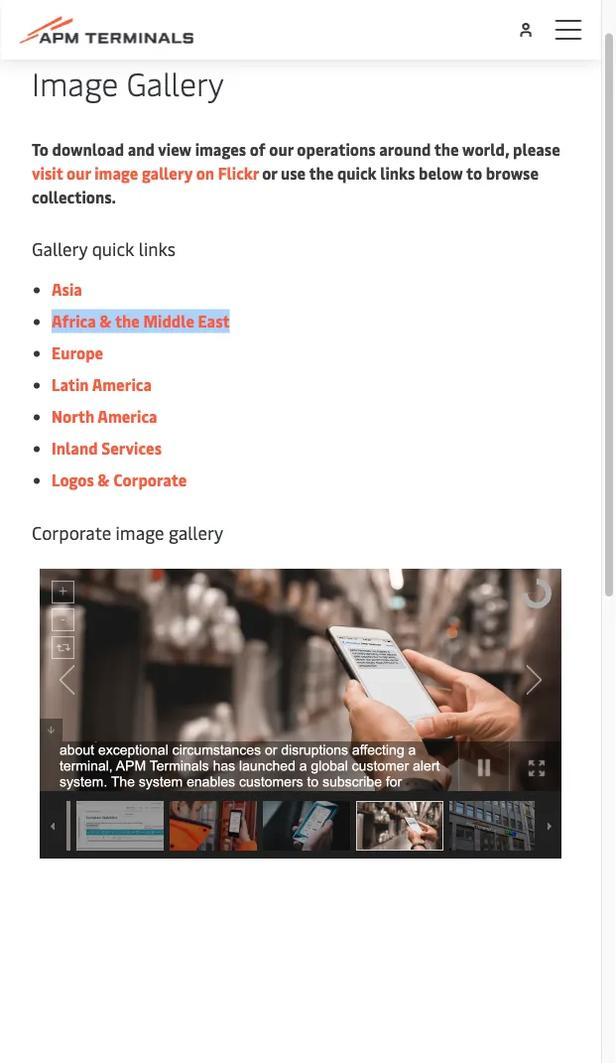 Task type: describe. For each thing, give the bounding box(es) containing it.
image inside to download and view images of our operations around the world, please visit our image gallery on flickr
[[95, 162, 138, 184]]

1 vertical spatial gallery
[[169, 521, 224, 545]]

america for latin america
[[92, 375, 152, 396]]

africa & the middle east link
[[52, 311, 230, 332]]

1 horizontal spatial corporate
[[114, 470, 187, 491]]

<
[[37, 7, 44, 26]]

latin america link
[[52, 375, 152, 396]]

europe
[[52, 343, 103, 364]]

of
[[250, 139, 266, 160]]

& for the
[[100, 311, 112, 332]]

1 vertical spatial image
[[116, 521, 164, 545]]

africa & the middle east
[[52, 311, 230, 332]]

the for east
[[115, 311, 140, 332]]

or
[[262, 162, 278, 184]]

europe link
[[52, 343, 103, 364]]

0 horizontal spatial corporate
[[32, 521, 111, 545]]

africa
[[52, 311, 96, 332]]

asia link
[[52, 279, 82, 301]]

asia
[[52, 279, 82, 301]]

the for links
[[309, 162, 334, 184]]

flickr
[[218, 162, 259, 184]]

links inside or use the quick links below to browse collections.
[[381, 162, 416, 184]]

to
[[32, 139, 49, 160]]

use
[[281, 162, 306, 184]]

global home link
[[47, 7, 128, 26]]

logos & corporate link
[[52, 470, 187, 491]]

below
[[419, 162, 464, 184]]

or use the quick links below to browse collections.
[[32, 162, 539, 208]]

north
[[52, 406, 95, 428]]

< global home
[[37, 7, 128, 26]]

visit
[[32, 162, 63, 184]]

north america link
[[52, 406, 158, 428]]

quick inside or use the quick links below to browse collections.
[[338, 162, 377, 184]]

latin
[[52, 375, 89, 396]]



Task type: locate. For each thing, give the bounding box(es) containing it.
0 vertical spatial america
[[92, 375, 152, 396]]

0 horizontal spatial our
[[67, 162, 91, 184]]

america up north america
[[92, 375, 152, 396]]

quick down collections.
[[92, 237, 134, 261]]

world,
[[463, 139, 510, 160]]

to download and view images of our operations around the world, please visit our image gallery on flickr
[[32, 139, 561, 184]]

& for corporate
[[98, 470, 110, 491]]

quick down operations at the top of page
[[338, 162, 377, 184]]

links down around at the top right of page
[[381, 162, 416, 184]]

north america
[[52, 406, 158, 428]]

1 horizontal spatial links
[[381, 162, 416, 184]]

0 vertical spatial image
[[95, 162, 138, 184]]

corporate down logos
[[32, 521, 111, 545]]

gallery inside to download and view images of our operations around the world, please visit our image gallery on flickr
[[142, 162, 193, 184]]

gallery quick links
[[32, 237, 176, 261]]

gallery
[[127, 62, 224, 104], [32, 237, 88, 261]]

the up below
[[435, 139, 460, 160]]

the down operations at the top of page
[[309, 162, 334, 184]]

our
[[269, 139, 294, 160], [67, 162, 91, 184]]

the
[[435, 139, 460, 160], [309, 162, 334, 184], [115, 311, 140, 332]]

1 vertical spatial links
[[139, 237, 176, 261]]

0 vertical spatial gallery
[[142, 162, 193, 184]]

please
[[514, 139, 561, 160]]

global
[[47, 7, 87, 26]]

0 vertical spatial &
[[100, 311, 112, 332]]

image
[[95, 162, 138, 184], [116, 521, 164, 545]]

1 horizontal spatial the
[[309, 162, 334, 184]]

links up middle
[[139, 237, 176, 261]]

our right of
[[269, 139, 294, 160]]

home
[[91, 7, 128, 26]]

images
[[195, 139, 247, 160]]

1 vertical spatial corporate
[[32, 521, 111, 545]]

inland
[[52, 438, 98, 459]]

america
[[92, 375, 152, 396], [98, 406, 158, 428]]

inland services link
[[52, 438, 162, 459]]

on
[[196, 162, 215, 184]]

image gallery
[[32, 62, 224, 104]]

and
[[128, 139, 155, 160]]

browse
[[487, 162, 539, 184]]

logos & corporate
[[52, 470, 187, 491]]

the left middle
[[115, 311, 140, 332]]

&
[[100, 311, 112, 332], [98, 470, 110, 491]]

0 vertical spatial quick
[[338, 162, 377, 184]]

operations
[[297, 139, 376, 160]]

0 horizontal spatial links
[[139, 237, 176, 261]]

& right africa
[[100, 311, 112, 332]]

0 vertical spatial the
[[435, 139, 460, 160]]

0 vertical spatial gallery
[[127, 62, 224, 104]]

image down logos & corporate link
[[116, 521, 164, 545]]

1 horizontal spatial quick
[[338, 162, 377, 184]]

gallery up view
[[127, 62, 224, 104]]

0 horizontal spatial the
[[115, 311, 140, 332]]

america up services
[[98, 406, 158, 428]]

middle
[[144, 311, 195, 332]]

1 horizontal spatial our
[[269, 139, 294, 160]]

corporate image gallery
[[32, 521, 224, 545]]

collections.
[[32, 186, 116, 208]]

gallery down view
[[142, 162, 193, 184]]

the inside or use the quick links below to browse collections.
[[309, 162, 334, 184]]

around
[[380, 139, 432, 160]]

1 vertical spatial the
[[309, 162, 334, 184]]

image
[[32, 62, 119, 104]]

0 vertical spatial corporate
[[114, 470, 187, 491]]

view
[[158, 139, 192, 160]]

corporate
[[114, 470, 187, 491], [32, 521, 111, 545]]

2 vertical spatial the
[[115, 311, 140, 332]]

image down and
[[95, 162, 138, 184]]

1 vertical spatial gallery
[[32, 237, 88, 261]]

latin america
[[52, 375, 152, 396]]

1 vertical spatial quick
[[92, 237, 134, 261]]

0 vertical spatial our
[[269, 139, 294, 160]]

0 horizontal spatial gallery
[[32, 237, 88, 261]]

download
[[52, 139, 124, 160]]

1 horizontal spatial gallery
[[127, 62, 224, 104]]

corporate down services
[[114, 470, 187, 491]]

& right logos
[[98, 470, 110, 491]]

the inside to download and view images of our operations around the world, please visit our image gallery on flickr
[[435, 139, 460, 160]]

1 vertical spatial &
[[98, 470, 110, 491]]

our up collections.
[[67, 162, 91, 184]]

quick
[[338, 162, 377, 184], [92, 237, 134, 261]]

east
[[198, 311, 230, 332]]

2 horizontal spatial the
[[435, 139, 460, 160]]

logos
[[52, 470, 94, 491]]

gallery down the logos & corporate
[[169, 521, 224, 545]]

gallery
[[142, 162, 193, 184], [169, 521, 224, 545]]

america for north america
[[98, 406, 158, 428]]

gallery up asia link
[[32, 237, 88, 261]]

services
[[101, 438, 162, 459]]

inland services
[[52, 438, 162, 459]]

links
[[381, 162, 416, 184], [139, 237, 176, 261]]

1 vertical spatial america
[[98, 406, 158, 428]]

1 vertical spatial our
[[67, 162, 91, 184]]

visit our image gallery on flickr link
[[32, 162, 259, 184]]

0 horizontal spatial quick
[[92, 237, 134, 261]]

0 vertical spatial links
[[381, 162, 416, 184]]

to
[[467, 162, 483, 184]]



Task type: vqa. For each thing, say whether or not it's contained in the screenshot.
Select
no



